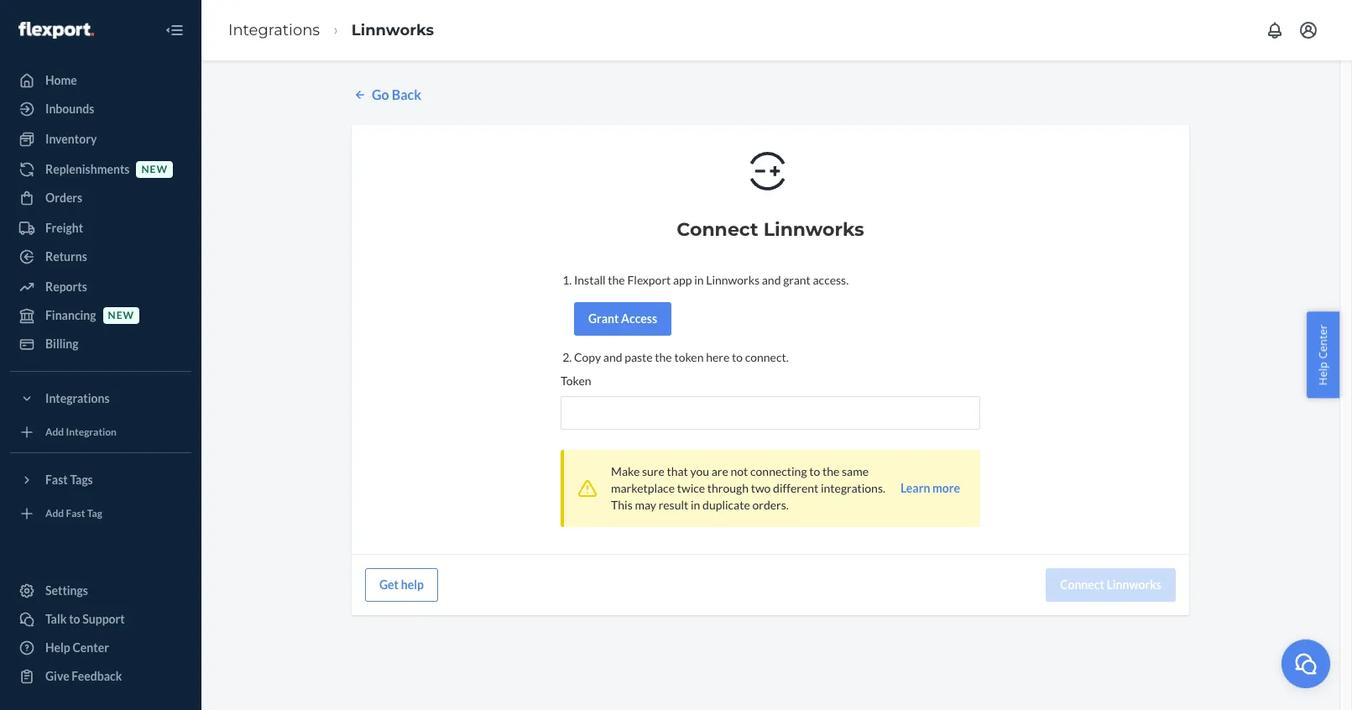 Task type: describe. For each thing, give the bounding box(es) containing it.
learn more
[[901, 481, 960, 495]]

integration
[[66, 426, 117, 439]]

fast tags
[[45, 473, 93, 487]]

not
[[731, 464, 748, 478]]

1 horizontal spatial the
[[655, 350, 672, 364]]

different
[[773, 481, 819, 495]]

orders.
[[753, 498, 789, 512]]

help center inside 'button'
[[1316, 325, 1331, 386]]

talk to support
[[45, 612, 125, 626]]

grant access button
[[574, 302, 672, 336]]

get help button
[[365, 568, 438, 602]]

0 vertical spatial and
[[762, 273, 781, 287]]

flexport
[[627, 273, 671, 287]]

in inside make sure that you are not connecting to the same marketplace twice through two different integrations. this may result in duplicate orders.
[[691, 498, 700, 512]]

duplicate
[[703, 498, 750, 512]]

0 vertical spatial in
[[694, 273, 704, 287]]

connect linnworks inside button
[[1060, 577, 1162, 592]]

returns
[[45, 249, 87, 264]]

more
[[933, 481, 960, 495]]

give feedback
[[45, 669, 122, 683]]

give feedback button
[[10, 663, 191, 690]]

reports
[[45, 280, 87, 294]]

token
[[674, 350, 704, 364]]

1 horizontal spatial to
[[732, 350, 743, 364]]

install the flexport app in linnworks and grant access.
[[574, 273, 849, 287]]

app
[[673, 273, 692, 287]]

reports link
[[10, 274, 191, 301]]

integrations inside breadcrumbs navigation
[[228, 21, 320, 39]]

get help
[[379, 577, 424, 592]]

open account menu image
[[1299, 20, 1319, 40]]

billing link
[[10, 331, 191, 358]]

home
[[45, 73, 77, 87]]

0 vertical spatial the
[[608, 273, 625, 287]]

give
[[45, 669, 69, 683]]

orders link
[[10, 185, 191, 212]]

0 vertical spatial connect linnworks
[[677, 218, 864, 241]]

learn more button
[[901, 480, 960, 497]]

new for replenishments
[[141, 163, 168, 176]]

integrations.
[[821, 481, 886, 495]]

new for financing
[[108, 309, 134, 322]]

install
[[574, 273, 606, 287]]

add integration
[[45, 426, 117, 439]]

go back button
[[352, 86, 421, 105]]

freight link
[[10, 215, 191, 242]]

grant access link
[[574, 302, 980, 336]]

inventory
[[45, 132, 97, 146]]

feedback
[[72, 669, 122, 683]]

copy and paste the token here to connect.
[[574, 350, 789, 364]]

back
[[392, 86, 421, 102]]

replenishments
[[45, 162, 130, 176]]

connecting
[[750, 464, 807, 478]]

help center link
[[10, 635, 191, 661]]

copy
[[574, 350, 601, 364]]

grant
[[783, 273, 811, 287]]

result
[[659, 498, 689, 512]]

grant
[[588, 311, 619, 326]]

flexport logo image
[[18, 22, 94, 38]]

add fast tag link
[[10, 500, 191, 527]]

breadcrumbs navigation
[[215, 6, 447, 55]]

linnworks inside button
[[1107, 577, 1162, 592]]

ojiud image
[[1294, 651, 1319, 676]]

two
[[751, 481, 771, 495]]

to inside make sure that you are not connecting to the same marketplace twice through two different integrations. this may result in duplicate orders.
[[809, 464, 820, 478]]



Task type: vqa. For each thing, say whether or not it's contained in the screenshot.
integrations.
yes



Task type: locate. For each thing, give the bounding box(es) containing it.
support
[[82, 612, 125, 626]]

token
[[561, 373, 592, 388]]

center
[[1316, 325, 1331, 359], [73, 641, 109, 655]]

1 horizontal spatial center
[[1316, 325, 1331, 359]]

may
[[635, 498, 656, 512]]

billing
[[45, 337, 79, 351]]

1 horizontal spatial help
[[1316, 362, 1331, 386]]

to
[[732, 350, 743, 364], [809, 464, 820, 478], [69, 612, 80, 626]]

make sure that you are not connecting to the same marketplace twice through two different integrations. this may result in duplicate orders.
[[611, 464, 886, 512]]

1 horizontal spatial connect linnworks
[[1060, 577, 1162, 592]]

connect inside connect linnworks button
[[1060, 577, 1105, 592]]

to up the different
[[809, 464, 820, 478]]

and left grant
[[762, 273, 781, 287]]

go
[[372, 86, 389, 102]]

1 vertical spatial in
[[691, 498, 700, 512]]

1 horizontal spatial connect
[[1060, 577, 1105, 592]]

integrations button
[[10, 385, 191, 412]]

to right talk
[[69, 612, 80, 626]]

1 vertical spatial center
[[73, 641, 109, 655]]

talk to support link
[[10, 606, 191, 633]]

0 vertical spatial help
[[1316, 362, 1331, 386]]

settings
[[45, 583, 88, 598]]

go back
[[372, 86, 421, 102]]

add left integration
[[45, 426, 64, 439]]

settings link
[[10, 578, 191, 604]]

0 horizontal spatial center
[[73, 641, 109, 655]]

1 vertical spatial connect
[[1060, 577, 1105, 592]]

1 horizontal spatial new
[[141, 163, 168, 176]]

and right copy
[[603, 350, 622, 364]]

1 vertical spatial fast
[[66, 507, 85, 520]]

here
[[706, 350, 730, 364]]

help inside 'button'
[[1316, 362, 1331, 386]]

same
[[842, 464, 869, 478]]

linnworks inside breadcrumbs navigation
[[352, 21, 434, 39]]

get
[[379, 577, 399, 592]]

new up orders link
[[141, 163, 168, 176]]

linnworks
[[352, 21, 434, 39], [764, 218, 864, 241], [706, 273, 760, 287], [1107, 577, 1162, 592]]

help
[[401, 577, 424, 592]]

0 vertical spatial to
[[732, 350, 743, 364]]

help
[[1316, 362, 1331, 386], [45, 641, 70, 655]]

0 horizontal spatial integrations
[[45, 391, 110, 405]]

close navigation image
[[165, 20, 185, 40]]

financing
[[45, 308, 96, 322]]

grant access
[[588, 311, 657, 326]]

tags
[[70, 473, 93, 487]]

1 vertical spatial new
[[108, 309, 134, 322]]

inbounds link
[[10, 96, 191, 123]]

center inside 'button'
[[1316, 325, 1331, 359]]

0 horizontal spatial to
[[69, 612, 80, 626]]

0 vertical spatial add
[[45, 426, 64, 439]]

open notifications image
[[1265, 20, 1285, 40]]

add for add integration
[[45, 426, 64, 439]]

inventory link
[[10, 126, 191, 153]]

1 horizontal spatial integrations
[[228, 21, 320, 39]]

1 vertical spatial connect linnworks
[[1060, 577, 1162, 592]]

orders
[[45, 191, 82, 205]]

0 vertical spatial new
[[141, 163, 168, 176]]

make
[[611, 464, 640, 478]]

are
[[712, 464, 729, 478]]

that
[[667, 464, 688, 478]]

fast
[[45, 473, 68, 487], [66, 507, 85, 520]]

0 horizontal spatial help center
[[45, 641, 109, 655]]

add down fast tags
[[45, 507, 64, 520]]

and
[[762, 273, 781, 287], [603, 350, 622, 364]]

access
[[621, 311, 657, 326]]

connect.
[[745, 350, 789, 364]]

1 vertical spatial and
[[603, 350, 622, 364]]

the right paste
[[655, 350, 672, 364]]

0 vertical spatial integrations
[[228, 21, 320, 39]]

fast inside dropdown button
[[45, 473, 68, 487]]

through
[[708, 481, 749, 495]]

fast tags button
[[10, 467, 191, 494]]

0 horizontal spatial new
[[108, 309, 134, 322]]

2 horizontal spatial the
[[823, 464, 840, 478]]

add integration link
[[10, 419, 191, 446]]

0 vertical spatial help center
[[1316, 325, 1331, 386]]

the left same
[[823, 464, 840, 478]]

fast left tags
[[45, 473, 68, 487]]

2 add from the top
[[45, 507, 64, 520]]

1 vertical spatial to
[[809, 464, 820, 478]]

integrations inside dropdown button
[[45, 391, 110, 405]]

add for add fast tag
[[45, 507, 64, 520]]

the
[[608, 273, 625, 287], [655, 350, 672, 364], [823, 464, 840, 478]]

0 vertical spatial connect
[[677, 218, 758, 241]]

talk
[[45, 612, 67, 626]]

add inside add fast tag link
[[45, 507, 64, 520]]

connect linnworks button
[[1046, 568, 1176, 602]]

to right here
[[732, 350, 743, 364]]

1 vertical spatial add
[[45, 507, 64, 520]]

new down reports link
[[108, 309, 134, 322]]

None text field
[[561, 396, 980, 430]]

twice
[[677, 481, 705, 495]]

1 horizontal spatial and
[[762, 273, 781, 287]]

access.
[[813, 273, 849, 287]]

connect
[[677, 218, 758, 241], [1060, 577, 1105, 592]]

2 horizontal spatial to
[[809, 464, 820, 478]]

freight
[[45, 221, 83, 235]]

paste
[[625, 350, 653, 364]]

this
[[611, 498, 633, 512]]

new
[[141, 163, 168, 176], [108, 309, 134, 322]]

the inside make sure that you are not connecting to the same marketplace twice through two different integrations. this may result in duplicate orders.
[[823, 464, 840, 478]]

0 vertical spatial center
[[1316, 325, 1331, 359]]

connect linnworks
[[677, 218, 864, 241], [1060, 577, 1162, 592]]

1 vertical spatial help
[[45, 641, 70, 655]]

2 vertical spatial the
[[823, 464, 840, 478]]

in right app
[[694, 273, 704, 287]]

fast left tag
[[66, 507, 85, 520]]

marketplace
[[611, 481, 675, 495]]

linnworks link
[[352, 21, 434, 39]]

the right install
[[608, 273, 625, 287]]

integrations link
[[228, 21, 320, 39]]

0 horizontal spatial connect linnworks
[[677, 218, 864, 241]]

0 horizontal spatial the
[[608, 273, 625, 287]]

tag
[[87, 507, 102, 520]]

in down "twice"
[[691, 498, 700, 512]]

0 horizontal spatial help
[[45, 641, 70, 655]]

inbounds
[[45, 102, 94, 116]]

1 horizontal spatial help center
[[1316, 325, 1331, 386]]

0 horizontal spatial and
[[603, 350, 622, 364]]

sure
[[642, 464, 665, 478]]

1 vertical spatial help center
[[45, 641, 109, 655]]

add inside add integration link
[[45, 426, 64, 439]]

returns link
[[10, 243, 191, 270]]

integrations
[[228, 21, 320, 39], [45, 391, 110, 405]]

add fast tag
[[45, 507, 102, 520]]

you
[[690, 464, 709, 478]]

learn
[[901, 481, 930, 495]]

0 vertical spatial fast
[[45, 473, 68, 487]]

2 vertical spatial to
[[69, 612, 80, 626]]

in
[[694, 273, 704, 287], [691, 498, 700, 512]]

1 vertical spatial the
[[655, 350, 672, 364]]

home link
[[10, 67, 191, 94]]

0 horizontal spatial connect
[[677, 218, 758, 241]]

help center
[[1316, 325, 1331, 386], [45, 641, 109, 655]]

1 add from the top
[[45, 426, 64, 439]]

1 vertical spatial integrations
[[45, 391, 110, 405]]

help center button
[[1307, 312, 1340, 398]]



